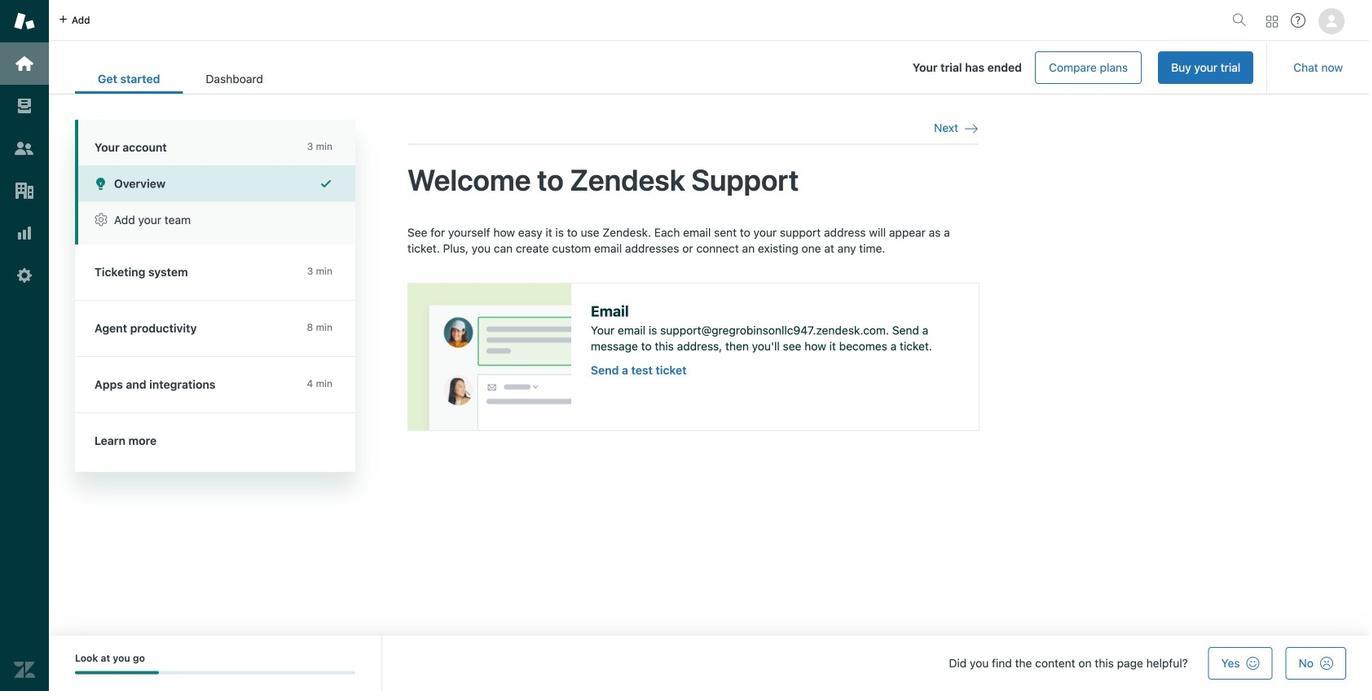 Task type: vqa. For each thing, say whether or not it's contained in the screenshot.
THE REPORTING "image"
yes



Task type: locate. For each thing, give the bounding box(es) containing it.
get help image
[[1291, 13, 1306, 28]]

heading
[[75, 120, 355, 165]]

main element
[[0, 0, 49, 691]]

tab
[[183, 64, 286, 94]]

customers image
[[14, 138, 35, 159]]

tab list
[[75, 64, 286, 94]]

organizations image
[[14, 180, 35, 201]]

progress bar
[[75, 671, 355, 675]]

zendesk image
[[14, 660, 35, 681]]



Task type: describe. For each thing, give the bounding box(es) containing it.
views image
[[14, 95, 35, 117]]

get started image
[[14, 53, 35, 74]]

example of email conversation inside of the ticketing system and the customer is asking the agent about reimbursement policy. image
[[408, 284, 571, 430]]

zendesk products image
[[1267, 16, 1278, 27]]

zendesk support image
[[14, 11, 35, 32]]

admin image
[[14, 265, 35, 286]]

reporting image
[[14, 223, 35, 244]]



